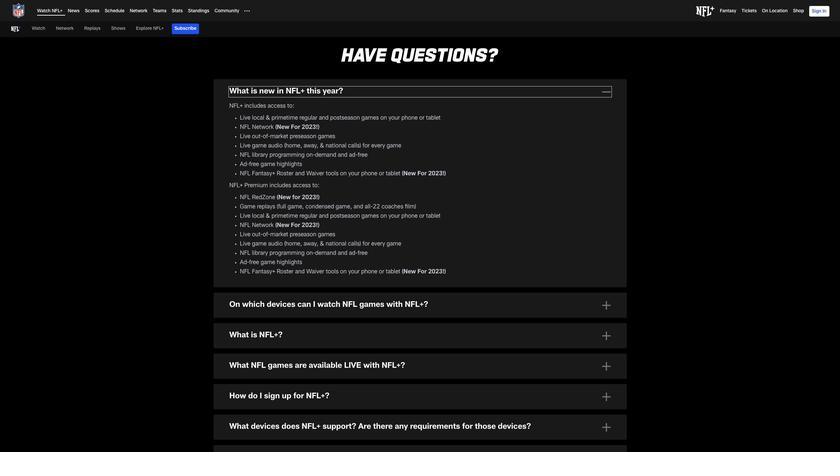 Task type: vqa. For each thing, say whether or not it's contained in the screenshot.
WEEK 3's WEEK
no



Task type: locate. For each thing, give the bounding box(es) containing it.
2 demand from the top
[[315, 251, 337, 257]]

1 vertical spatial market.
[[282, 408, 302, 414]]

sign
[[264, 393, 280, 401], [252, 408, 263, 414]]

0 vertical spatial programming
[[270, 152, 305, 158]]

phone inside live out-of-market preseason games across supported devices live local and primetime regular season and postseason games on your phone or tablet. local games are the games that are available on tv in your local market. this season nfl network has eight live games and nfl network is available across supported devices
[[427, 399, 443, 405]]

everything
[[327, 427, 354, 433], [320, 441, 347, 447]]

national inside live local & primetime regular and postseason games on your phone or tablet nfl network (new for 2023!) live out-of-market preseason games live game audio (home, away, & national calls) for every game nfl library programming on-demand and ad-free ad-free game highlights nfl fantasy+ roster and waiver tools on your phone or tablet (new for 2023!)
[[326, 143, 347, 149]]

here.
[[341, 383, 354, 389]]

shop
[[794, 9, 805, 14]]

at right the chiefs
[[242, 4, 250, 12]]

3 on- from the top
[[306, 396, 315, 402]]

you right there, on the bottom of page
[[589, 408, 599, 414]]

those
[[475, 423, 496, 431]]

0 vertical spatial market.
[[290, 338, 309, 344]]

on inside live local & primetime regular season and postseason games on your phone or tablet nfl network live out-of-market preseason games live game audio (home, away, & national calls) for every game nfl library programming on-demand and ad-free ad-free game highlights
[[401, 359, 407, 365]]

scores
[[85, 9, 100, 14]]

2 programming from the top
[[270, 251, 305, 257]]

at for up
[[296, 408, 301, 414]]

includes
[[245, 103, 266, 109], [270, 183, 291, 189], [245, 347, 266, 353], [434, 350, 456, 356]]

to inside if you have an nfl+ premium subscription, you also have access to nfl redzone and replays for preseason, regular season and postseason games across supported devices.
[[399, 362, 404, 368]]

demand
[[315, 152, 337, 158], [315, 251, 337, 257], [315, 396, 337, 402]]

library inside live local & primetime regular and postseason games on your phone or tablet nfl network (new for 2023!) live out-of-market preseason games live game audio (home, away, & national calls) for every game nfl library programming on-demand and ad-free ad-free game highlights nfl fantasy+ roster and waiver tools on your phone or tablet (new for 2023!)
[[252, 152, 268, 158]]

0 vertical spatial of
[[270, 383, 275, 389]]

1 library from the top
[[252, 152, 268, 158]]

0 horizontal spatial sign
[[252, 408, 263, 414]]

watch
[[37, 9, 51, 14], [32, 27, 45, 31]]

tv up an
[[262, 338, 269, 344]]

2 nfl+ includes access to: from the top
[[230, 347, 295, 353]]

1 horizontal spatial on
[[763, 9, 769, 14]]

1 horizontal spatial at
[[296, 408, 301, 414]]

of right list at the bottom of page
[[270, 383, 275, 389]]

everything down support?
[[320, 441, 347, 447]]

premium down addition,
[[245, 441, 268, 447]]

chiefs
[[216, 4, 240, 12]]

redzone inside "nfl redzone (new for 2023!) game replays (full game, condensed game, and all-22 coaches film) live local & primetime regular and postseason games on your phone or tablet nfl network (new for 2023!) live out-of-market preseason games live game audio (home, away, & national calls) for every game nfl library programming on-demand and ad-free ad-free game highlights nfl fantasy+ roster and waiver tools on your phone or tablet (new for 2023!)"
[[252, 195, 275, 201]]

on inside you can sign up for nfl+ at nfl.com/plus or through the nfl app on your mobile device, smart tv, or other connected device. from there, you can login to your nfl.com account or create a new nfl.com account, and then subscribe to nfl+.
[[399, 408, 406, 414]]

redzone for nfl redzone (new for 2023!)
[[252, 439, 275, 445]]

0 vertical spatial from
[[356, 427, 368, 433]]

that inside live local and primetime regular season and postseason games are available only on phones and tablets. local games are the games that are available on tv in your market.
[[575, 329, 586, 335]]

1 fantasy+ from the top
[[252, 171, 275, 177]]

0 vertical spatial library
[[252, 152, 268, 158]]

to down with nfl+ premium, you can access everything from nfl+, and:
[[313, 441, 318, 447]]

every inside live local & primetime regular season and postseason games on your phone or tablet nfl network live out-of-market preseason games live game audio (home, away, & national calls) for every game nfl library programming on-demand and ad-free ad-free game highlights
[[372, 387, 385, 393]]

you inside you can sign up for nfl+ at nfl.com/plus or through the nfl app on your mobile device, smart tv, or other connected device. from there, you can login to your nfl.com account or create a new nfl.com account, and then subscribe to nfl+.
[[589, 408, 599, 414]]

live out-of-market preseason games are generally available across supported devices.
[[230, 317, 453, 323]]

on which devices can i watch nfl games with nfl+?
[[230, 301, 429, 309]]

at inside you can sign up for nfl+ at nfl.com/plus or through the nfl app on your mobile device, smart tv, or other connected device. from there, you can login to your nfl.com account or create a new nfl.com account, and then subscribe to nfl+.
[[296, 408, 301, 414]]

1 vertical spatial tools
[[326, 269, 339, 275]]

on- inside "nfl redzone (new for 2023!) game replays (full game, condensed game, and all-22 coaches film) live local & primetime regular and postseason games on your phone or tablet nfl network (new for 2023!) live out-of-market preseason games live game audio (home, away, & national calls) for every game nfl library programming on-demand and ad-free ad-free game highlights nfl fantasy+ roster and waiver tools on your phone or tablet (new for 2023!)"
[[306, 251, 315, 257]]

you left also
[[342, 362, 352, 368]]

(home, inside live local & primetime regular and postseason games on your phone or tablet nfl network (new for 2023!) live out-of-market preseason games live game audio (home, away, & national calls) for every game nfl library programming on-demand and ad-free ad-free game highlights nfl fantasy+ roster and waiver tools on your phone or tablet (new for 2023!)
[[284, 143, 302, 149]]

2 national from the top
[[326, 241, 347, 247]]

3 demand from the top
[[315, 396, 337, 402]]

library inside "nfl redzone (new for 2023!) game replays (full game, condensed game, and all-22 coaches film) live local & primetime regular and postseason games on your phone or tablet nfl network (new for 2023!) live out-of-market preseason games live game audio (home, away, & national calls) for every game nfl library programming on-demand and ad-free ad-free game highlights nfl fantasy+ roster and waiver tools on your phone or tablet (new for 2023!)"
[[252, 251, 268, 257]]

1 vertical spatial of
[[366, 430, 371, 435]]

your inside live local & primetime regular season and postseason games on your phone or tablet nfl network live out-of-market preseason games live game audio (home, away, & national calls) for every game nfl library programming on-demand and ad-free ad-free game highlights
[[409, 359, 420, 365]]

nfl+ includes access to: down what is new in nfl+ this year?
[[230, 103, 295, 109]]

year?
[[323, 88, 343, 96]]

0 vertical spatial tools
[[326, 171, 339, 177]]

to: up how do i sign up for nfl+?
[[288, 378, 295, 384]]

3 programming from the top
[[270, 396, 305, 402]]

0 vertical spatial and:
[[386, 427, 398, 433]]

in inside button
[[823, 9, 827, 14]]

1 vertical spatial new
[[352, 418, 363, 424]]

0 vertical spatial that
[[575, 329, 586, 335]]

available up there, on the bottom of page
[[564, 399, 587, 405]]

everything down create on the left bottom of the page
[[327, 427, 354, 433]]

1 demand from the top
[[315, 152, 337, 158]]

game
[[240, 204, 256, 210]]

2 vertical spatial premium
[[245, 441, 268, 447]]

primetime inside "nfl redzone (new for 2023!) game replays (full game, condensed game, and all-22 coaches film) live local & primetime regular and postseason games on your phone or tablet nfl network (new for 2023!) live out-of-market preseason games live game audio (home, away, & national calls) for every game nfl library programming on-demand and ad-free ad-free game highlights nfl fantasy+ roster and waiver tools on your phone or tablet (new for 2023!)"
[[272, 213, 298, 219]]

devices.
[[432, 317, 453, 323], [295, 371, 317, 377], [448, 430, 470, 435]]

what for what is nfl+?
[[230, 332, 249, 340]]

0 vertical spatial eight
[[458, 350, 471, 356]]

provides up nfl redzone (new for 2023!)
[[275, 430, 297, 435]]

0 vertical spatial in
[[823, 9, 827, 14]]

2 vertical spatial ad-
[[240, 406, 249, 412]]

nfl.com up premium,
[[275, 418, 298, 424]]

this
[[307, 88, 321, 96]]

network inside live local & primetime regular season and postseason games on your phone or tablet nfl network live out-of-market preseason games live game audio (home, away, & national calls) for every game nfl library programming on-demand and ad-free ad-free game highlights
[[252, 369, 274, 375]]

season
[[314, 329, 333, 335], [319, 359, 338, 365], [532, 362, 550, 368], [325, 399, 343, 405], [253, 418, 271, 424], [382, 430, 400, 435]]

1 vertical spatial ad-
[[240, 260, 249, 266]]

1 vertical spatial devices.
[[295, 371, 317, 377]]

up down to view the list of supported devices, click here. link at the bottom of the page
[[282, 393, 292, 401]]

out- inside live local & primetime regular season and postseason games on your phone or tablet nfl network live out-of-market preseason games live game audio (home, away, & national calls) for every game nfl library programming on-demand and ad-free ad-free game highlights
[[252, 378, 263, 384]]

1 national from the top
[[326, 143, 347, 149]]

2 (home, from the top
[[284, 241, 302, 247]]

1 vertical spatial at
[[296, 408, 301, 414]]

devices. down what nfl games are available live with nfl+?
[[295, 371, 317, 377]]

from
[[356, 427, 368, 433], [348, 441, 360, 447]]

1 vertical spatial demand
[[315, 251, 337, 257]]

0 horizontal spatial tv
[[240, 408, 247, 414]]

1 roster from the top
[[277, 171, 294, 177]]

preseason inside live local & primetime regular and postseason games on your phone or tablet nfl network (new for 2023!) live out-of-market preseason games live game audio (home, away, & national calls) for every game nfl library programming on-demand and ad-free ad-free game highlights nfl fantasy+ roster and waiver tools on your phone or tablet (new for 2023!)
[[290, 134, 317, 140]]

access
[[268, 103, 286, 109], [293, 183, 311, 189], [268, 347, 286, 353], [379, 362, 397, 368], [268, 378, 286, 384], [307, 427, 325, 433], [293, 441, 311, 447]]

0 vertical spatial premium
[[245, 183, 268, 189]]

other
[[493, 408, 507, 414]]

2 ad- from the top
[[349, 251, 358, 257]]

can left "watch"
[[298, 301, 311, 309]]

0 vertical spatial on
[[763, 9, 769, 14]]

network link down news at the left top of the page
[[53, 21, 76, 36]]

0 horizontal spatial nfl.com
[[275, 418, 298, 424]]

view
[[237, 383, 249, 389]]

you can sign up for nfl+ at nfl.com/plus or through the nfl app on your mobile device, smart tv, or other connected device. from there, you can login to your nfl.com account or create a new nfl.com account, and then subscribe to nfl+.
[[230, 408, 599, 424]]

local inside live local and primetime regular season and postseason games are available only on phones and tablets. local games are the games that are available on tv in your market.
[[242, 329, 254, 335]]

(new
[[276, 125, 290, 131], [402, 171, 416, 177], [277, 195, 291, 201], [276, 223, 290, 229], [402, 269, 416, 275], [277, 439, 291, 445]]

on location link
[[763, 9, 788, 14]]

1 vertical spatial premium
[[282, 362, 306, 368]]

the inside you can sign up for nfl+ at nfl.com/plus or through the nfl app on your mobile device, smart tv, or other connected device. from there, you can login to your nfl.com account or create a new nfl.com account, and then subscribe to nfl+.
[[366, 408, 374, 414]]

library inside live local & primetime regular season and postseason games on your phone or tablet nfl network live out-of-market preseason games live game audio (home, away, & national calls) for every game nfl library programming on-demand and ad-free ad-free game highlights
[[252, 396, 268, 402]]

season inside live local and primetime regular season and postseason games are available only on phones and tablets. local games are the games that are available on tv in your market.
[[314, 329, 333, 335]]

1 have from the left
[[245, 362, 258, 368]]

0 vertical spatial nfl+ includes access to:
[[230, 103, 295, 109]]

1 vertical spatial fantasy+
[[252, 269, 275, 275]]

0 horizontal spatial replays
[[257, 204, 276, 210]]

for
[[291, 125, 300, 131], [418, 171, 427, 177], [291, 223, 300, 229], [418, 269, 427, 275]]

every
[[372, 143, 385, 149], [372, 241, 385, 247], [372, 387, 385, 393], [334, 430, 348, 435]]

to: up what nfl games are available live with nfl+?
[[287, 347, 295, 353]]

preseason inside "nfl redzone (new for 2023!) game replays (full game, condensed game, and all-22 coaches film) live local & primetime regular and postseason games on your phone or tablet nfl network (new for 2023!) live out-of-market preseason games live game audio (home, away, & national calls) for every game nfl library programming on-demand and ad-free ad-free game highlights nfl fantasy+ roster and waiver tools on your phone or tablet (new for 2023!)"
[[290, 232, 317, 238]]

0 vertical spatial provides
[[245, 378, 267, 384]]

market inside live out-of-market preseason games across supported devices live local and primetime regular season and postseason games on your phone or tablet. local games are the games that are available on tv in your local market. this season nfl network has eight live games and nfl network is available across supported devices
[[270, 390, 288, 396]]

shows
[[111, 27, 126, 31]]

market inside live local & primetime regular season and postseason games on your phone or tablet nfl network live out-of-market preseason games live game audio (home, away, & national calls) for every game nfl library programming on-demand and ad-free ad-free game highlights
[[270, 378, 288, 384]]

1 vertical spatial highlights
[[277, 260, 302, 266]]

1 highlights from the top
[[277, 162, 302, 168]]

nfl+ includes access to: up an
[[230, 347, 295, 353]]

is inside live out-of-market preseason games across supported devices live local and primetime regular season and postseason games on your phone or tablet. local games are the games that are available on tv in your local market. this season nfl network has eight live games and nfl network is available across supported devices
[[409, 418, 414, 424]]

nfl+? up live local and primetime regular season and postseason games are available only on phones and tablets. local games are the games that are available on tv in your market.
[[405, 301, 429, 309]]

in right sign
[[823, 9, 827, 14]]

from down in addition, nfl+ provides live audio for every game of the season across supported devices.
[[348, 441, 360, 447]]

highlights
[[277, 162, 302, 168], [277, 260, 302, 266], [277, 406, 302, 412]]

national
[[326, 143, 347, 149], [326, 241, 347, 247], [326, 387, 347, 393]]

1 vertical spatial programming
[[270, 251, 305, 257]]

navigation
[[0, 21, 841, 37]]

provides down premium,
[[270, 441, 292, 447]]

0 vertical spatial redzone
[[252, 195, 275, 201]]

and: down 'account,'
[[386, 427, 398, 433]]

2 vertical spatial library
[[252, 396, 268, 402]]

watch inside navigation
[[32, 27, 45, 31]]

2 nfl.com from the left
[[364, 418, 388, 424]]

market. inside live local and primetime regular season and postseason games are available only on phones and tablets. local games are the games that are available on tv in your market.
[[290, 338, 309, 344]]

0 horizontal spatial live
[[299, 430, 308, 435]]

waiver inside "nfl redzone (new for 2023!) game replays (full game, condensed game, and all-22 coaches film) live local & primetime regular and postseason games on your phone or tablet nfl network (new for 2023!) live out-of-market preseason games live game audio (home, away, & national calls) for every game nfl library programming on-demand and ad-free ad-free game highlights nfl fantasy+ roster and waiver tools on your phone or tablet (new for 2023!)"
[[307, 269, 325, 275]]

0 horizontal spatial game,
[[288, 204, 304, 210]]

games
[[362, 115, 379, 121], [318, 134, 336, 140], [362, 213, 379, 219], [318, 232, 336, 238], [360, 301, 385, 309], [308, 317, 325, 323], [377, 329, 394, 335], [518, 329, 536, 335], [556, 329, 574, 335], [382, 359, 399, 365], [268, 362, 293, 370], [230, 371, 247, 377], [318, 378, 336, 384], [318, 390, 336, 396], [387, 399, 405, 405], [485, 399, 503, 405], [524, 399, 541, 405], [344, 418, 361, 424]]

2 tools from the top
[[326, 269, 339, 275]]

nfl+, down are
[[362, 441, 377, 447]]

of- inside live out-of-market preseason games across supported devices live local and primetime regular season and postseason games on your phone or tablet. local games are the games that are available on tv in your local market. this season nfl network has eight live games and nfl network is available across supported devices
[[263, 390, 270, 396]]

away, inside live local & primetime regular season and postseason games on your phone or tablet nfl network live out-of-market preseason games live game audio (home, away, & national calls) for every game nfl library programming on-demand and ad-free ad-free game highlights
[[304, 387, 319, 393]]

3 library from the top
[[252, 396, 268, 402]]

tablet inside live local & primetime regular season and postseason games on your phone or tablet nfl network live out-of-market preseason games live game audio (home, away, & national calls) for every game nfl library programming on-demand and ad-free ad-free game highlights
[[446, 359, 461, 365]]

nfl+
[[52, 9, 63, 14], [153, 27, 164, 31], [286, 88, 305, 96], [230, 103, 243, 109], [230, 183, 243, 189], [230, 347, 243, 353], [267, 362, 280, 368], [230, 378, 243, 384], [281, 408, 295, 414], [302, 423, 321, 431], [243, 427, 257, 433], [260, 430, 274, 435], [230, 439, 243, 445], [230, 441, 243, 447]]

nfl+ includes access to: for nfl+?
[[230, 347, 295, 353]]

to: up condensed
[[313, 183, 320, 189]]

game,
[[288, 204, 304, 210], [336, 204, 352, 210]]

premium for includes
[[245, 183, 268, 189]]

waiver
[[307, 171, 325, 177], [307, 269, 325, 275]]

1 vertical spatial eight
[[319, 418, 332, 424]]

app.
[[400, 439, 413, 445]]

in left addition,
[[230, 430, 234, 435]]

account
[[300, 418, 321, 424]]

3 what from the top
[[230, 362, 249, 370]]

banner
[[0, 0, 841, 37]]

0 vertical spatial watch
[[37, 9, 51, 14]]

through
[[344, 408, 364, 414]]

live left games.
[[472, 350, 481, 356]]

tools
[[326, 171, 339, 177], [326, 269, 339, 275]]

1 vertical spatial calls)
[[348, 241, 361, 247]]

highlights inside live local & primetime regular season and postseason games on your phone or tablet nfl network live out-of-market preseason games live game audio (home, away, & national calls) for every game nfl library programming on-demand and ad-free ad-free game highlights
[[277, 406, 302, 412]]

2 fantasy+ from the top
[[252, 269, 275, 275]]

1 vertical spatial replays
[[454, 362, 472, 368]]

1 vertical spatial network link
[[53, 21, 76, 36]]

1 horizontal spatial eight
[[458, 350, 471, 356]]

0 horizontal spatial in
[[230, 430, 234, 435]]

audio
[[268, 143, 283, 149], [268, 241, 283, 247], [268, 387, 283, 393], [309, 430, 324, 435]]

1 vertical spatial (home,
[[284, 241, 302, 247]]

to down live local and primetime regular season and postseason games are available only on phones and tablets. local games are the games that are available on tv in your market.
[[399, 362, 404, 368]]

can up this
[[241, 408, 250, 414]]

2 library from the top
[[252, 251, 268, 257]]

2 vertical spatial (home,
[[284, 387, 302, 393]]

live up the web
[[299, 430, 308, 435]]

postseason inside live local and primetime regular season and postseason games are available only on phones and tablets. local games are the games that are available on tv in your market.
[[345, 329, 375, 335]]

1 vertical spatial tv
[[240, 408, 247, 414]]

game, right (full
[[288, 204, 304, 210]]

you
[[234, 362, 244, 368], [342, 362, 352, 368], [589, 408, 599, 414], [285, 427, 295, 433]]

can up the web
[[296, 427, 306, 433]]

game, right condensed
[[336, 204, 352, 210]]

available up if
[[230, 338, 252, 344]]

nfl+? down devices,
[[306, 393, 330, 401]]

standings
[[188, 9, 209, 14]]

on-
[[306, 152, 315, 158], [306, 251, 315, 257], [306, 396, 315, 402]]

nfl+?
[[405, 301, 429, 309], [259, 332, 283, 340], [382, 362, 405, 370], [306, 393, 330, 401]]

of- inside live local & primetime regular and postseason games on your phone or tablet nfl network (new for 2023!) live out-of-market preseason games live game audio (home, away, & national calls) for every game nfl library programming on-demand and ad-free ad-free game highlights nfl fantasy+ roster and waiver tools on your phone or tablet (new for 2023!)
[[263, 134, 270, 140]]

nfl+? up an
[[259, 332, 283, 340]]

1 vertical spatial ad-
[[349, 251, 358, 257]]

2 horizontal spatial at
[[305, 439, 310, 445]]

at
[[242, 4, 250, 12], [296, 408, 301, 414], [305, 439, 310, 445]]

1 vertical spatial from
[[348, 441, 360, 447]]

to: for games
[[288, 378, 295, 384]]

have left an
[[245, 362, 258, 368]]

and:
[[386, 427, 398, 433], [379, 441, 390, 447]]

preseason
[[290, 134, 317, 140], [290, 232, 317, 238], [279, 317, 306, 323], [290, 378, 317, 384], [290, 390, 317, 396]]

eight down nfl.com/plus
[[319, 418, 332, 424]]

that inside live out-of-market preseason games across supported devices live local and primetime regular season and postseason games on your phone or tablet. local games are the games that are available on tv in your local market. this season nfl network has eight live games and nfl network is available across supported devices
[[543, 399, 553, 405]]

watch down watch nfl+ link
[[32, 27, 45, 31]]

nfl.com down 'app'
[[364, 418, 388, 424]]

nfl redzone (new for 2023!)
[[240, 439, 320, 445]]

away, inside "nfl redzone (new for 2023!) game replays (full game, condensed game, and all-22 coaches film) live local & primetime regular and postseason games on your phone or tablet nfl network (new for 2023!) live out-of-market preseason games live game audio (home, away, & national calls) for every game nfl library programming on-demand and ad-free ad-free game highlights nfl fantasy+ roster and waiver tools on your phone or tablet (new for 2023!)"
[[304, 241, 319, 247]]

2 on- from the top
[[306, 251, 315, 257]]

2 vertical spatial calls)
[[348, 387, 361, 393]]

1 tools from the top
[[326, 171, 339, 177]]

nfl
[[240, 125, 251, 131], [240, 152, 251, 158], [240, 171, 251, 177], [240, 195, 251, 201], [240, 223, 251, 229], [240, 251, 251, 257], [240, 269, 251, 275], [343, 301, 358, 309], [230, 350, 240, 356], [399, 350, 409, 356], [406, 362, 416, 368], [251, 362, 266, 370], [240, 369, 251, 375], [240, 396, 251, 402], [376, 408, 386, 414], [272, 418, 283, 424], [374, 418, 384, 424], [240, 439, 251, 445], [388, 439, 399, 445]]

2 roster from the top
[[277, 269, 294, 275]]

network link
[[130, 9, 148, 14], [53, 21, 76, 36]]

mobile
[[421, 408, 438, 414]]

3 national from the top
[[326, 387, 347, 393]]

premium up game
[[245, 183, 268, 189]]

watch up the watch link
[[37, 9, 51, 14]]

eight
[[458, 350, 471, 356], [319, 418, 332, 424]]

2 vertical spatial away,
[[304, 387, 319, 393]]

1 vertical spatial national
[[326, 241, 347, 247]]

0 vertical spatial calls)
[[348, 143, 361, 149]]

1 horizontal spatial that
[[575, 329, 586, 335]]

subscription,
[[307, 362, 341, 368]]

local inside "nfl redzone (new for 2023!) game replays (full game, condensed game, and all-22 coaches film) live local & primetime regular and postseason games on your phone or tablet nfl network (new for 2023!) live out-of-market preseason games live game audio (home, away, & national calls) for every game nfl library programming on-demand and ad-free ad-free game highlights nfl fantasy+ roster and waiver tools on your phone or tablet (new for 2023!)"
[[252, 213, 265, 219]]

devices. down the subscribe
[[448, 430, 470, 435]]

every inside live local & primetime regular and postseason games on your phone or tablet nfl network (new for 2023!) live out-of-market preseason games live game audio (home, away, & national calls) for every game nfl library programming on-demand and ad-free ad-free game highlights nfl fantasy+ roster and waiver tools on your phone or tablet (new for 2023!)
[[372, 143, 385, 149]]

regular inside live local & primetime regular and postseason games on your phone or tablet nfl network (new for 2023!) live out-of-market preseason games live game audio (home, away, & national calls) for every game nfl library programming on-demand and ad-free ad-free game highlights nfl fantasy+ roster and waiver tools on your phone or tablet (new for 2023!)
[[300, 115, 318, 121]]

devices
[[267, 301, 296, 309], [384, 390, 403, 396], [486, 418, 506, 424], [251, 423, 280, 431]]

on- inside live local & primetime regular season and postseason games on your phone or tablet nfl network live out-of-market preseason games live game audio (home, away, & national calls) for every game nfl library programming on-demand and ad-free ad-free game highlights
[[306, 396, 315, 402]]

0 horizontal spatial up
[[264, 408, 271, 414]]

can down the you
[[230, 418, 239, 424]]

tv,
[[477, 408, 485, 414]]

3 away, from the top
[[304, 387, 319, 393]]

1 on- from the top
[[306, 152, 315, 158]]

devices. up the only
[[432, 317, 453, 323]]

season inside live local & primetime regular season and postseason games on your phone or tablet nfl network live out-of-market preseason games live game audio (home, away, & national calls) for every game nfl library programming on-demand and ad-free ad-free game highlights
[[319, 359, 338, 365]]

1 waiver from the top
[[307, 171, 325, 177]]

to: down what is new in nfl+ this year?
[[287, 103, 295, 109]]

from down the through
[[356, 427, 368, 433]]

1 ad- from the top
[[240, 162, 249, 168]]

primetime for game
[[272, 115, 298, 121]]

on for on which devices can i watch nfl games with nfl+?
[[230, 301, 240, 309]]

1 horizontal spatial game,
[[336, 204, 352, 210]]

0 vertical spatial on-
[[306, 152, 315, 158]]

eight inside live out-of-market preseason games across supported devices live local and primetime regular season and postseason games on your phone or tablet. local games are the games that are available on tv in your local market. this season nfl network has eight live games and nfl network is available across supported devices
[[319, 418, 332, 424]]

tools inside "nfl redzone (new for 2023!) game replays (full game, condensed game, and all-22 coaches film) live local & primetime regular and postseason games on your phone or tablet nfl network (new for 2023!) live out-of-market preseason games live game audio (home, away, & national calls) for every game nfl library programming on-demand and ad-free ad-free game highlights nfl fantasy+ roster and waiver tools on your phone or tablet (new for 2023!)"
[[326, 269, 339, 275]]

market. up does
[[282, 408, 302, 414]]

1 (home, from the top
[[284, 143, 302, 149]]

calls) inside live local & primetime regular and postseason games on your phone or tablet nfl network (new for 2023!) live out-of-market preseason games live game audio (home, away, & national calls) for every game nfl library programming on-demand and ad-free ad-free game highlights nfl fantasy+ roster and waiver tools on your phone or tablet (new for 2023!)
[[348, 143, 361, 149]]

1 vertical spatial up
[[264, 408, 271, 414]]

2 vertical spatial national
[[326, 387, 347, 393]]

is
[[251, 88, 257, 96], [251, 332, 257, 340], [265, 350, 269, 356], [409, 418, 414, 424], [245, 439, 249, 445]]

1 vertical spatial in
[[230, 430, 234, 435]]

on
[[763, 9, 769, 14], [230, 301, 240, 309]]

1 nfl+ includes access to: from the top
[[230, 103, 295, 109]]

2 waiver from the top
[[307, 269, 325, 275]]

or inside live out-of-market preseason games across supported devices live local and primetime regular season and postseason games on your phone or tablet. local games are the games that are available on tv in your local market. this season nfl network has eight live games and nfl network is available across supported devices
[[445, 399, 450, 405]]

access down has
[[307, 427, 325, 433]]

at up account
[[296, 408, 301, 414]]

0 horizontal spatial eight
[[319, 418, 332, 424]]

sign down list at the bottom of page
[[264, 393, 280, 401]]

tv inside live local and primetime regular season and postseason games are available only on phones and tablets. local games are the games that are available on tv in your market.
[[262, 338, 269, 344]]

across
[[385, 317, 402, 323], [295, 350, 312, 356], [337, 390, 354, 396], [439, 418, 456, 424], [402, 430, 419, 435]]

1 horizontal spatial i
[[313, 301, 316, 309]]

0 vertical spatial sign
[[264, 393, 280, 401]]

is for nfl+?
[[251, 332, 257, 340]]

access down season,
[[379, 362, 397, 368]]

across supported
[[248, 371, 293, 377]]

provides up do
[[245, 378, 267, 384]]

postseason inside live out-of-market preseason games across supported devices live local and primetime regular season and postseason games on your phone or tablet. local games are the games that are available on tv in your local market. this season nfl network has eight live games and nfl network is available across supported devices
[[356, 399, 386, 405]]

access up condensed
[[293, 183, 311, 189]]

explore
[[136, 27, 152, 31]]

calls) inside live local & primetime regular season and postseason games on your phone or tablet nfl network live out-of-market preseason games live game audio (home, away, & national calls) for every game nfl library programming on-demand and ad-free ad-free game highlights
[[348, 387, 361, 393]]

tickets
[[742, 9, 757, 14]]

1 horizontal spatial tv
[[262, 338, 269, 344]]

explore nfl+
[[136, 27, 164, 31]]

0 vertical spatial live
[[472, 350, 481, 356]]

demand inside "nfl redzone (new for 2023!) game replays (full game, condensed game, and all-22 coaches film) live local & primetime regular and postseason games on your phone or tablet nfl network (new for 2023!) live out-of-market preseason games live game audio (home, away, & national calls) for every game nfl library programming on-demand and ad-free ad-free game highlights nfl fantasy+ roster and waiver tools on your phone or tablet (new for 2023!)"
[[315, 251, 337, 257]]

available down premium,
[[250, 439, 273, 445]]

1 vertical spatial that
[[543, 399, 553, 405]]

market. up what nfl games are available live with nfl+?
[[290, 338, 309, 344]]

1 ad- from the top
[[349, 152, 358, 158]]

1 horizontal spatial have
[[366, 362, 378, 368]]

0 vertical spatial fantasy+
[[252, 171, 275, 177]]

nfl+, left any at left
[[369, 427, 385, 433]]

have right also
[[366, 362, 378, 368]]

3 (home, from the top
[[284, 387, 302, 393]]

market inside "nfl redzone (new for 2023!) game replays (full game, condensed game, and all-22 coaches film) live local & primetime regular and postseason games on your phone or tablet nfl network (new for 2023!) live out-of-market preseason games live game audio (home, away, & national calls) for every game nfl library programming on-demand and ad-free ad-free game highlights nfl fantasy+ roster and waiver tools on your phone or tablet (new for 2023!)"
[[270, 232, 288, 238]]

2 vertical spatial redzone
[[252, 439, 275, 445]]

sign up login
[[252, 408, 263, 414]]

scores link
[[85, 9, 100, 14]]

3 ad- from the top
[[349, 396, 358, 402]]

fantasy link
[[720, 9, 737, 14]]

to: for new
[[287, 103, 295, 109]]

2 calls) from the top
[[348, 241, 361, 247]]

the inside live local and primetime regular season and postseason games are available only on phones and tablets. local games are the games that are available on tv in your market.
[[547, 329, 555, 335]]

1 horizontal spatial replays
[[454, 362, 472, 368]]

calls) inside "nfl redzone (new for 2023!) game replays (full game, condensed game, and all-22 coaches film) live local & primetime regular and postseason games on your phone or tablet nfl network (new for 2023!) live out-of-market preseason games live game audio (home, away, & national calls) for every game nfl library programming on-demand and ad-free ad-free game highlights nfl fantasy+ roster and waiver tools on your phone or tablet (new for 2023!)"
[[348, 241, 361, 247]]

0 vertical spatial away,
[[304, 143, 319, 149]]

film)
[[405, 204, 416, 210]]

2 what from the top
[[230, 332, 249, 340]]

postseason
[[330, 115, 360, 121], [330, 213, 360, 219], [345, 329, 375, 335], [350, 359, 380, 365], [563, 362, 593, 368], [356, 399, 386, 405]]

supported down then
[[421, 430, 447, 435]]

3 calls) from the top
[[348, 387, 361, 393]]

0 vertical spatial everything
[[327, 427, 354, 433]]

what
[[230, 88, 249, 96], [230, 332, 249, 340], [230, 362, 249, 370], [230, 423, 249, 431]]

on left the which
[[230, 301, 240, 309]]

3 ad- from the top
[[240, 406, 249, 412]]

i
[[313, 301, 316, 309], [260, 393, 262, 401]]

i left "watch"
[[313, 301, 316, 309]]

postseason inside live local & primetime regular and postseason games on your phone or tablet nfl network (new for 2023!) live out-of-market preseason games live game audio (home, away, & national calls) for every game nfl library programming on-demand and ad-free ad-free game highlights nfl fantasy+ roster and waiver tools on your phone or tablet (new for 2023!)
[[330, 115, 360, 121]]

banner containing watch nfl+
[[0, 0, 841, 37]]

0 vertical spatial with
[[387, 301, 403, 309]]

i right do
[[260, 393, 262, 401]]

0 vertical spatial replays
[[257, 204, 276, 210]]

and: down the there
[[379, 441, 390, 447]]

1 what from the top
[[230, 88, 249, 96]]

premium up to view the list of supported devices, click here.
[[282, 362, 306, 368]]

can
[[298, 301, 311, 309], [241, 408, 250, 414], [230, 418, 239, 424], [296, 427, 306, 433]]

2 ad- from the top
[[240, 260, 249, 266]]

condensed
[[306, 204, 334, 210]]

on left location
[[763, 9, 769, 14]]

roster inside live local & primetime regular and postseason games on your phone or tablet nfl network (new for 2023!) live out-of-market preseason games live game audio (home, away, & national calls) for every game nfl library programming on-demand and ad-free ad-free game highlights nfl fantasy+ roster and waiver tools on your phone or tablet (new for 2023!)
[[277, 171, 294, 177]]

regular inside live out-of-market preseason games across supported devices live local and primetime regular season and postseason games on your phone or tablet. local games are the games that are available on tv in your local market. this season nfl network has eight live games and nfl network is available across supported devices
[[305, 399, 323, 405]]

secondary navigation logo image
[[11, 24, 21, 34]]

to view the list of supported devices, click here.
[[230, 383, 354, 389]]

1 programming from the top
[[270, 152, 305, 158]]

navigation containing watch
[[0, 21, 841, 37]]

live left a
[[333, 418, 342, 424]]

2 vertical spatial programming
[[270, 396, 305, 402]]

of left the there
[[366, 430, 371, 435]]

network link up explore
[[130, 9, 148, 14]]

supported
[[404, 317, 430, 323], [314, 350, 340, 356], [277, 383, 303, 389], [356, 390, 382, 396], [458, 418, 484, 424], [421, 430, 447, 435]]

4 what from the top
[[230, 423, 249, 431]]

premium
[[245, 183, 268, 189], [282, 362, 306, 368], [245, 441, 268, 447]]

1 vertical spatial on-
[[306, 251, 315, 257]]

redzone inside if you have an nfl+ premium subscription, you also have access to nfl redzone and replays for preseason, regular season and postseason games across supported devices.
[[418, 362, 441, 368]]

1 vertical spatial watch
[[32, 27, 45, 31]]

2 away, from the top
[[304, 241, 319, 247]]

2 vertical spatial ad-
[[349, 396, 358, 402]]

device.
[[537, 408, 556, 414]]

calls)
[[348, 143, 361, 149], [348, 241, 361, 247], [348, 387, 361, 393]]

at right the web
[[305, 439, 310, 445]]

eight down phones
[[458, 350, 471, 356]]

roster
[[277, 171, 294, 177], [277, 269, 294, 275]]

3 highlights from the top
[[277, 406, 302, 412]]

0 horizontal spatial i
[[260, 393, 262, 401]]

0 vertical spatial devices.
[[432, 317, 453, 323]]

supported down smart
[[458, 418, 484, 424]]

at for on
[[305, 439, 310, 445]]

1 away, from the top
[[304, 143, 319, 149]]

0 vertical spatial highlights
[[277, 162, 302, 168]]

to down smart
[[465, 418, 471, 424]]

live local and primetime regular season and postseason games are available only on phones and tablets. local games are the games that are available on tv in your market.
[[230, 329, 595, 344]]

nfl inside if you have an nfl+ premium subscription, you also have access to nfl redzone and replays for preseason, regular season and postseason games across supported devices.
[[406, 362, 416, 368]]

preseason inside live local & primetime regular season and postseason games on your phone or tablet nfl network live out-of-market preseason games live game audio (home, away, & national calls) for every game nfl library programming on-demand and ad-free ad-free game highlights
[[290, 378, 317, 384]]

2 vertical spatial on-
[[306, 396, 315, 402]]

for inside live local & primetime regular season and postseason games on your phone or tablet nfl network live out-of-market preseason games live game audio (home, away, & national calls) for every game nfl library programming on-demand and ad-free ad-free game highlights
[[363, 387, 370, 393]]

0 vertical spatial ad-
[[349, 152, 358, 158]]

1 calls) from the top
[[348, 143, 361, 149]]

the
[[547, 329, 555, 335], [251, 383, 259, 389], [514, 399, 522, 405], [366, 408, 374, 414], [372, 430, 381, 435], [283, 439, 291, 445], [379, 439, 387, 445]]

nfl network is available across supported devices. this season, nfl network includes eight live games.
[[230, 350, 502, 356]]

devices. inside if you have an nfl+ premium subscription, you also have access to nfl redzone and replays for preseason, regular season and postseason games across supported devices.
[[295, 371, 317, 377]]

audio inside "nfl redzone (new for 2023!) game replays (full game, condensed game, and all-22 coaches film) live local & primetime regular and postseason games on your phone or tablet nfl network (new for 2023!) live out-of-market preseason games live game audio (home, away, & national calls) for every game nfl library programming on-demand and ad-free ad-free game highlights nfl fantasy+ roster and waiver tools on your phone or tablet (new for 2023!)"
[[268, 241, 283, 247]]

audio inside live local & primetime regular and postseason games on your phone or tablet nfl network (new for 2023!) live out-of-market preseason games live game audio (home, away, & national calls) for every game nfl library programming on-demand and ad-free ad-free game highlights nfl fantasy+ roster and waiver tools on your phone or tablet (new for 2023!)
[[268, 143, 283, 149]]

are
[[326, 317, 335, 323], [396, 329, 404, 335], [537, 329, 545, 335], [587, 329, 595, 335], [295, 362, 307, 370], [504, 399, 512, 405], [554, 399, 562, 405]]

up down how do i sign up for nfl+?
[[264, 408, 271, 414]]

0 horizontal spatial that
[[543, 399, 553, 405]]

community link
[[215, 9, 239, 14]]

2 highlights from the top
[[277, 260, 302, 266]]

2 vertical spatial at
[[305, 439, 310, 445]]

2 vertical spatial demand
[[315, 396, 337, 402]]

on inside banner
[[763, 9, 769, 14]]



Task type: describe. For each thing, give the bounding box(es) containing it.
(home, inside "nfl redzone (new for 2023!) game replays (full game, condensed game, and all-22 coaches film) live local & primetime regular and postseason games on your phone or tablet nfl network (new for 2023!) live out-of-market preseason games live game audio (home, away, & national calls) for every game nfl library programming on-demand and ad-free ad-free game highlights nfl fantasy+ roster and waiver tools on your phone or tablet (new for 2023!)"
[[284, 241, 302, 247]]

community
[[215, 9, 239, 14]]

fantasy+ inside "nfl redzone (new for 2023!) game replays (full game, condensed game, and all-22 coaches film) live local & primetime regular and postseason games on your phone or tablet nfl network (new for 2023!) live out-of-market preseason games live game audio (home, away, & national calls) for every game nfl library programming on-demand and ad-free ad-free game highlights nfl fantasy+ roster and waiver tools on your phone or tablet (new for 2023!)"
[[252, 269, 275, 275]]

to
[[230, 383, 236, 389]]

highlights inside "nfl redzone (new for 2023!) game replays (full game, condensed game, and all-22 coaches film) live local & primetime regular and postseason games on your phone or tablet nfl network (new for 2023!) live out-of-market preseason games live game audio (home, away, & national calls) for every game nfl library programming on-demand and ad-free ad-free game highlights nfl fantasy+ roster and waiver tools on your phone or tablet (new for 2023!)"
[[277, 260, 302, 266]]

out- inside "nfl redzone (new for 2023!) game replays (full game, condensed game, and all-22 coaches film) live local & primetime regular and postseason games on your phone or tablet nfl network (new for 2023!) live out-of-market preseason games live game audio (home, away, & national calls) for every game nfl library programming on-demand and ad-free ad-free game highlights nfl fantasy+ roster and waiver tools on your phone or tablet (new for 2023!)"
[[252, 232, 263, 238]]

season,
[[377, 350, 397, 356]]

nfl+ image
[[697, 6, 715, 17]]

if
[[230, 362, 233, 368]]

ad- inside "nfl redzone (new for 2023!) game replays (full game, condensed game, and all-22 coaches film) live local & primetime regular and postseason games on your phone or tablet nfl network (new for 2023!) live out-of-market preseason games live game audio (home, away, & national calls) for every game nfl library programming on-demand and ad-free ad-free game highlights nfl fantasy+ roster and waiver tools on your phone or tablet (new for 2023!)"
[[240, 260, 249, 266]]

2 vertical spatial devices.
[[448, 430, 470, 435]]

access down with nfl+ premium, you can access everything from nfl+, and:
[[293, 441, 311, 447]]

what for what devices does nfl+ support? are there any requirements for those devices?
[[230, 423, 249, 431]]

ad- inside live local & primetime regular season and postseason games on your phone or tablet nfl network live out-of-market preseason games live game audio (home, away, & national calls) for every game nfl library programming on-demand and ad-free ad-free game highlights
[[349, 396, 358, 402]]

new inside you can sign up for nfl+ at nfl.com/plus or through the nfl app on your mobile device, smart tv, or other connected device. from there, you can login to your nfl.com account or create a new nfl.com account, and then subscribe to nfl+.
[[352, 418, 363, 424]]

on location
[[763, 9, 788, 14]]

create
[[330, 418, 346, 424]]

regular inside if you have an nfl+ premium subscription, you also have access to nfl redzone and replays for preseason, regular season and postseason games across supported devices.
[[512, 362, 530, 368]]

2 vertical spatial provides
[[270, 441, 292, 447]]

up inside you can sign up for nfl+ at nfl.com/plus or through the nfl app on your mobile device, smart tv, or other connected device. from there, you can login to your nfl.com account or create a new nfl.com account, and then subscribe to nfl+.
[[264, 408, 271, 414]]

games.
[[483, 350, 502, 356]]

for inside if you have an nfl+ premium subscription, you also have access to nfl redzone and replays for preseason, regular season and postseason games across supported devices.
[[474, 362, 481, 368]]

stats
[[172, 9, 183, 14]]

there,
[[573, 408, 588, 414]]

regular inside "nfl redzone (new for 2023!) game replays (full game, condensed game, and all-22 coaches film) live local & primetime regular and postseason games on your phone or tablet nfl network (new for 2023!) live out-of-market preseason games live game audio (home, away, & national calls) for every game nfl library programming on-demand and ad-free ad-free game highlights nfl fantasy+ roster and waiver tools on your phone or tablet (new for 2023!)"
[[300, 213, 318, 219]]

what is nfl+?
[[230, 332, 283, 340]]

news
[[68, 9, 80, 14]]

subscribe
[[175, 27, 197, 31]]

or inside live local & primetime regular season and postseason games on your phone or tablet nfl network live out-of-market preseason games live game audio (home, away, & national calls) for every game nfl library programming on-demand and ad-free ad-free game highlights
[[439, 359, 445, 365]]

nfl+ includes access to: for new
[[230, 103, 295, 109]]

are
[[359, 423, 371, 431]]

primetime for in
[[267, 329, 293, 335]]

how do i sign up for nfl+?
[[230, 393, 330, 401]]

does
[[282, 423, 300, 431]]

to: for nfl+?
[[287, 347, 295, 353]]

the inside live out-of-market preseason games across supported devices live local and primetime regular season and postseason games on your phone or tablet. local games are the games that are available on tv in your local market. this season nfl network has eight live games and nfl network is available across supported devices
[[514, 399, 522, 405]]

premium,
[[258, 427, 284, 433]]

1 vertical spatial nfl+,
[[362, 441, 377, 447]]

away, inside live local & primetime regular and postseason games on your phone or tablet nfl network (new for 2023!) live out-of-market preseason games live game audio (home, away, & national calls) for every game nfl library programming on-demand and ad-free ad-free game highlights nfl fantasy+ roster and waiver tools on your phone or tablet (new for 2023!)
[[304, 143, 319, 149]]

devices up nfl redzone (new for 2023!)
[[251, 423, 280, 431]]

available right generally
[[361, 317, 384, 323]]

in inside live out-of-market preseason games across supported devices live local and primetime regular season and postseason games on your phone or tablet. local games are the games that are available on tv in your local market. this season nfl network has eight live games and nfl network is available across supported devices
[[249, 408, 253, 414]]

subscribe link
[[172, 24, 202, 34]]

how
[[230, 393, 246, 401]]

on for on location
[[763, 9, 769, 14]]

which
[[242, 301, 265, 309]]

have
[[342, 43, 387, 65]]

access down what is new in nfl+ this year?
[[268, 103, 286, 109]]

a
[[347, 418, 350, 424]]

account,
[[390, 418, 413, 424]]

all-
[[365, 204, 373, 210]]

0 horizontal spatial of
[[270, 383, 275, 389]]

1 vertical spatial and:
[[379, 441, 390, 447]]

to view the list of supported devices, click here. link
[[230, 383, 354, 389]]

premium for provides
[[245, 441, 268, 447]]

games inside if you have an nfl+ premium subscription, you also have access to nfl redzone and replays for preseason, regular season and postseason games across supported devices.
[[230, 371, 247, 377]]

0 horizontal spatial network link
[[53, 21, 76, 36]]

live local & primetime regular season and postseason games on your phone or tablet nfl network live out-of-market preseason games live game audio (home, away, & national calls) for every game nfl library programming on-demand and ad-free ad-free game highlights
[[240, 359, 461, 412]]

devices. this
[[341, 350, 376, 356]]

postseason inside live local & primetime regular season and postseason games on your phone or tablet nfl network live out-of-market preseason games live game audio (home, away, & national calls) for every game nfl library programming on-demand and ad-free ad-free game highlights
[[350, 359, 380, 365]]

local inside live local & primetime regular season and postseason games on your phone or tablet nfl network live out-of-market preseason games live game audio (home, away, & national calls) for every game nfl library programming on-demand and ad-free ad-free game highlights
[[252, 359, 265, 365]]

replays
[[84, 27, 101, 31]]

redzone for nfl redzone (new for 2023!) game replays (full game, condensed game, and all-22 coaches film) live local & primetime regular and postseason games on your phone or tablet nfl network (new for 2023!) live out-of-market preseason games live game audio (home, away, & national calls) for every game nfl library programming on-demand and ad-free ad-free game highlights nfl fantasy+ roster and waiver tools on your phone or tablet (new for 2023!)
[[252, 195, 275, 201]]

tablets. local
[[482, 329, 517, 335]]

smart
[[460, 408, 475, 414]]

demand inside live local & primetime regular and postseason games on your phone or tablet nfl network (new for 2023!) live out-of-market preseason games live game audio (home, away, & national calls) for every game nfl library programming on-demand and ad-free ad-free game highlights nfl fantasy+ roster and waiver tools on your phone or tablet (new for 2023!)
[[315, 152, 337, 158]]

nfl+ is available on the web at www.nfl.com/plus and in the nfl app.
[[230, 439, 414, 445]]

live
[[344, 362, 362, 370]]

1 nfl.com from the left
[[275, 418, 298, 424]]

tablet.
[[452, 399, 468, 405]]

1 horizontal spatial with
[[387, 301, 403, 309]]

what for what nfl games are available live with nfl+?
[[230, 362, 249, 370]]

teams link
[[153, 9, 167, 14]]

available down mobile on the bottom right
[[415, 418, 438, 424]]

primetime inside live out-of-market preseason games across supported devices live local and primetime regular season and postseason games on your phone or tablet. local games are the games that are available on tv in your local market. this season nfl network has eight live games and nfl network is available across supported devices
[[277, 399, 304, 405]]

national inside "nfl redzone (new for 2023!) game replays (full game, condensed game, and all-22 coaches film) live local & primetime regular and postseason games on your phone or tablet nfl network (new for 2023!) live out-of-market preseason games live game audio (home, away, & national calls) for every game nfl library programming on-demand and ad-free ad-free game highlights nfl fantasy+ roster and waiver tools on your phone or tablet (new for 2023!)"
[[326, 241, 347, 247]]

and inside you can sign up for nfl+ at nfl.com/plus or through the nfl app on your mobile device, smart tv, or other connected device. from there, you can login to your nfl.com account or create a new nfl.com account, and then subscribe to nfl+.
[[414, 418, 424, 424]]

dots image
[[245, 8, 250, 14]]

2 game, from the left
[[336, 204, 352, 210]]

support?
[[323, 423, 357, 431]]

only
[[429, 329, 440, 335]]

local
[[470, 399, 484, 405]]

across down "device,"
[[439, 418, 456, 424]]

access inside if you have an nfl+ premium subscription, you also have access to nfl redzone and replays for preseason, regular season and postseason games across supported devices.
[[379, 362, 397, 368]]

0 vertical spatial up
[[282, 393, 292, 401]]

what devices does nfl+ support? are there any requirements for those devices?
[[230, 423, 531, 431]]

out- inside live out-of-market preseason games across supported devices live local and primetime regular season and postseason games on your phone or tablet. local games are the games that are available on tv in your local market. this season nfl network has eight live games and nfl network is available across supported devices
[[252, 390, 263, 396]]

you right if
[[234, 362, 244, 368]]

postseason inside if you have an nfl+ premium subscription, you also have access to nfl redzone and replays for preseason, regular season and postseason games across supported devices.
[[563, 362, 593, 368]]

your inside live local and primetime regular season and postseason games are available only on phones and tablets. local games are the games that are available on tv in your market.
[[277, 338, 288, 344]]

fantasy
[[720, 9, 737, 14]]

supported up the through
[[356, 390, 382, 396]]

www.nfl.com/plus link
[[312, 439, 360, 445]]

what is new in nfl+ this year?
[[230, 88, 343, 96]]

teams
[[153, 9, 167, 14]]

0 vertical spatial nfl+,
[[369, 427, 385, 433]]

1 vertical spatial provides
[[275, 430, 297, 435]]

sign inside you can sign up for nfl+ at nfl.com/plus or through the nfl app on your mobile device, smart tv, or other connected device. from there, you can login to your nfl.com account or create a new nfl.com account, and then subscribe to nfl+.
[[252, 408, 263, 414]]

sign
[[813, 9, 822, 14]]

live inside live local and primetime regular season and postseason games are available only on phones and tablets. local games are the games that are available on tv in your market.
[[230, 329, 240, 335]]

schedule link
[[105, 9, 125, 14]]

schedule
[[105, 9, 125, 14]]

to right login
[[255, 418, 260, 424]]

login
[[241, 418, 253, 424]]

watch for watch nfl+
[[37, 9, 51, 14]]

devices down other at the right of page
[[486, 418, 506, 424]]

in inside live local and primetime regular season and postseason games are available only on phones and tablets. local games are the games that are available on tv in your market.
[[271, 338, 275, 344]]

available up click
[[309, 362, 342, 370]]

network inside network link
[[56, 27, 74, 31]]

out- inside live local & primetime regular and postseason games on your phone or tablet nfl network (new for 2023!) live out-of-market preseason games live game audio (home, away, & national calls) for every game nfl library programming on-demand and ad-free ad-free game highlights nfl fantasy+ roster and waiver tools on your phone or tablet (new for 2023!)
[[252, 134, 263, 140]]

premium inside if you have an nfl+ premium subscription, you also have access to nfl redzone and replays for preseason, regular season and postseason games across supported devices.
[[282, 362, 306, 368]]

shop link
[[794, 9, 805, 14]]

1 vertical spatial everything
[[320, 441, 347, 447]]

coaches
[[382, 204, 404, 210]]

questions?
[[391, 43, 499, 65]]

you up the web
[[285, 427, 295, 433]]

regular inside live local and primetime regular season and postseason games are available only on phones and tablets. local games are the games that are available on tv in your market.
[[295, 329, 313, 335]]

devices right the which
[[267, 301, 296, 309]]

postseason inside "nfl redzone (new for 2023!) game replays (full game, condensed game, and all-22 coaches film) live local & primetime regular and postseason games on your phone or tablet nfl network (new for 2023!) live out-of-market preseason games live game audio (home, away, & national calls) for every game nfl library programming on-demand and ad-free ad-free game highlights nfl fantasy+ roster and waiver tools on your phone or tablet (new for 2023!)"
[[330, 213, 360, 219]]

national inside live local & primetime regular season and postseason games on your phone or tablet nfl network live out-of-market preseason games live game audio (home, away, & national calls) for every game nfl library programming on-demand and ad-free ad-free game highlights
[[326, 387, 347, 393]]

devices up 'app'
[[384, 390, 403, 396]]

0 vertical spatial i
[[313, 301, 316, 309]]

nfl+ premium provides access to everything from nfl+, and:
[[230, 441, 390, 447]]

with
[[230, 427, 242, 433]]

supported up live local and primetime regular season and postseason games are available only on phones and tablets. local games are the games that are available on tv in your market.
[[404, 317, 430, 323]]

ad- inside live local & primetime regular and postseason games on your phone or tablet nfl network (new for 2023!) live out-of-market preseason games live game audio (home, away, & national calls) for every game nfl library programming on-demand and ad-free ad-free game highlights nfl fantasy+ roster and waiver tools on your phone or tablet (new for 2023!)
[[349, 152, 358, 158]]

supported up how do i sign up for nfl+?
[[277, 383, 303, 389]]

ad- inside "nfl redzone (new for 2023!) game replays (full game, condensed game, and all-22 coaches film) live local & primetime regular and postseason games on your phone or tablet nfl network (new for 2023!) live out-of-market preseason games live game audio (home, away, & national calls) for every game nfl library programming on-demand and ad-free ad-free game highlights nfl fantasy+ roster and waiver tools on your phone or tablet (new for 2023!)"
[[349, 251, 358, 257]]

nfl shield image
[[11, 3, 27, 19]]

across up what nfl games are available live with nfl+?
[[295, 350, 312, 356]]

available left the only
[[405, 329, 428, 335]]

stats link
[[172, 9, 183, 14]]

nfl inside you can sign up for nfl+ at nfl.com/plus or through the nfl app on your mobile device, smart tv, or other connected device. from there, you can login to your nfl.com account or create a new nfl.com account, and then subscribe to nfl+.
[[376, 408, 386, 414]]

programming inside live local & primetime regular season and postseason games on your phone or tablet nfl network live out-of-market preseason games live game audio (home, away, & national calls) for every game nfl library programming on-demand and ad-free ad-free game highlights
[[270, 396, 305, 402]]

preseason,
[[482, 362, 511, 368]]

what nfl games are available live with nfl+?
[[230, 362, 405, 370]]

tv inside live out-of-market preseason games across supported devices live local and primetime regular season and postseason games on your phone or tablet. local games are the games that are available on tv in your local market. this season nfl network has eight live games and nfl network is available across supported devices
[[240, 408, 247, 414]]

shows link
[[109, 21, 128, 36]]

any
[[395, 423, 408, 431]]

1 game, from the left
[[288, 204, 304, 210]]

0 vertical spatial at
[[242, 4, 250, 12]]

is for available
[[245, 439, 249, 445]]

location
[[770, 9, 788, 14]]

this
[[240, 418, 251, 424]]

market. inside live out-of-market preseason games across supported devices live local and primetime regular season and postseason games on your phone or tablet. local games are the games that are available on tv in your local market. this season nfl network has eight live games and nfl network is available across supported devices
[[282, 408, 302, 414]]

web
[[293, 439, 303, 445]]

ad- inside live local & primetime regular and postseason games on your phone or tablet nfl network (new for 2023!) live out-of-market preseason games live game audio (home, away, & national calls) for every game nfl library programming on-demand and ad-free ad-free game highlights nfl fantasy+ roster and waiver tools on your phone or tablet (new for 2023!)
[[240, 162, 249, 168]]

watch
[[318, 301, 341, 309]]

in addition, nfl+ provides live audio for every game of the season across supported devices.
[[230, 430, 470, 435]]

1 vertical spatial with
[[364, 362, 380, 370]]

phone inside live local & primetime regular season and postseason games on your phone or tablet nfl network live out-of-market preseason games live game audio (home, away, & national calls) for every game nfl library programming on-demand and ad-free ad-free game highlights
[[422, 359, 438, 365]]

tools inside live local & primetime regular and postseason games on your phone or tablet nfl network (new for 2023!) live out-of-market preseason games live game audio (home, away, & national calls) for every game nfl library programming on-demand and ad-free ad-free game highlights nfl fantasy+ roster and waiver tools on your phone or tablet (new for 2023!)
[[326, 171, 339, 177]]

nfl.com/plus
[[303, 408, 336, 414]]

across up live local and primetime regular season and postseason games are available only on phones and tablets. local games are the games that are available on tv in your market.
[[385, 317, 402, 323]]

ad- inside live local & primetime regular season and postseason games on your phone or tablet nfl network live out-of-market preseason games live game audio (home, away, & national calls) for every game nfl library programming on-demand and ad-free ad-free game highlights
[[240, 406, 249, 412]]

watch for watch
[[32, 27, 45, 31]]

audio inside live local & primetime regular season and postseason games on your phone or tablet nfl network live out-of-market preseason games live game audio (home, away, & national calls) for every game nfl library programming on-demand and ad-free ad-free game highlights
[[268, 387, 283, 393]]

2 vertical spatial live
[[299, 430, 308, 435]]

season inside if you have an nfl+ premium subscription, you also have access to nfl redzone and replays for preseason, regular season and postseason games across supported devices.
[[532, 362, 550, 368]]

2 have from the left
[[366, 362, 378, 368]]

is for new
[[251, 88, 257, 96]]

of- inside live local & primetime regular season and postseason games on your phone or tablet nfl network live out-of-market preseason games live game audio (home, away, & national calls) for every game nfl library programming on-demand and ad-free ad-free game highlights
[[263, 378, 270, 384]]

nfl+ inside you can sign up for nfl+ at nfl.com/plus or through the nfl app on your mobile device, smart tv, or other connected device. from there, you can login to your nfl.com account or create a new nfl.com account, and then subscribe to nfl+.
[[281, 408, 295, 414]]

primetime for (home,
[[272, 359, 298, 365]]

devices,
[[304, 383, 326, 389]]

nfl+? down season,
[[382, 362, 405, 370]]

access up across supported
[[268, 347, 286, 353]]

phones
[[450, 329, 469, 335]]

for inside you can sign up for nfl+ at nfl.com/plus or through the nfl app on your mobile device, smart tv, or other connected device. from there, you can login to your nfl.com account or create a new nfl.com account, and then subscribe to nfl+.
[[273, 408, 280, 414]]

watch link
[[32, 21, 48, 36]]

1 horizontal spatial network link
[[130, 9, 148, 14]]

watch nfl+ link
[[37, 9, 63, 14]]

roster inside "nfl redzone (new for 2023!) game replays (full game, condensed game, and all-22 coaches film) live local & primetime regular and postseason games on your phone or tablet nfl network (new for 2023!) live out-of-market preseason games live game audio (home, away, & national calls) for every game nfl library programming on-demand and ad-free ad-free game highlights nfl fantasy+ roster and waiver tools on your phone or tablet (new for 2023!)"
[[277, 269, 294, 275]]

live inside live out-of-market preseason games across supported devices live local and primetime regular season and postseason games on your phone or tablet. local games are the games that are available on tv in your local market. this season nfl network has eight live games and nfl network is available across supported devices
[[333, 418, 342, 424]]

subscribe
[[439, 418, 464, 424]]

1 horizontal spatial of
[[366, 430, 371, 435]]

regular inside live local & primetime regular season and postseason games on your phone or tablet nfl network live out-of-market preseason games live game audio (home, away, & national calls) for every game nfl library programming on-demand and ad-free ad-free game highlights
[[300, 359, 318, 365]]

connected
[[508, 408, 536, 414]]

also
[[353, 362, 364, 368]]

replays inside if you have an nfl+ premium subscription, you also have access to nfl redzone and replays for preseason, regular season and postseason games across supported devices.
[[454, 362, 472, 368]]

0 horizontal spatial new
[[259, 88, 275, 96]]

what for what is new in nfl+ this year?
[[230, 88, 249, 96]]

preseason inside live out-of-market preseason games across supported devices live local and primetime regular season and postseason games on your phone or tablet. local games are the games that are available on tv in your local market. this season nfl network has eight live games and nfl network is available across supported devices
[[290, 390, 317, 396]]

22
[[373, 204, 380, 210]]

highlights inside live local & primetime regular and postseason games on your phone or tablet nfl network (new for 2023!) live out-of-market preseason games live game audio (home, away, & national calls) for every game nfl library programming on-demand and ad-free ad-free game highlights nfl fantasy+ roster and waiver tools on your phone or tablet (new for 2023!)
[[277, 162, 302, 168]]

replays link
[[82, 21, 103, 36]]

nfl+.
[[472, 418, 487, 424]]

nfl+ inside if you have an nfl+ premium subscription, you also have access to nfl redzone and replays for preseason, regular season and postseason games across supported devices.
[[267, 362, 280, 368]]

supported up subscription,
[[314, 350, 340, 356]]

every inside "nfl redzone (new for 2023!) game replays (full game, condensed game, and all-22 coaches film) live local & primetime regular and postseason games on your phone or tablet nfl network (new for 2023!) live out-of-market preseason games live game audio (home, away, & national calls) for every game nfl library programming on-demand and ad-free ad-free game highlights nfl fantasy+ roster and waiver tools on your phone or tablet (new for 2023!)"
[[372, 241, 385, 247]]

programming inside live local & primetime regular and postseason games on your phone or tablet nfl network (new for 2023!) live out-of-market preseason games live game audio (home, away, & national calls) for every game nfl library programming on-demand and ad-free ad-free game highlights nfl fantasy+ roster and waiver tools on your phone or tablet (new for 2023!)
[[270, 152, 305, 158]]

fantasy+ inside live local & primetime regular and postseason games on your phone or tablet nfl network (new for 2023!) live out-of-market preseason games live game audio (home, away, & national calls) for every game nfl library programming on-demand and ad-free ad-free game highlights nfl fantasy+ roster and waiver tools on your phone or tablet (new for 2023!)
[[252, 171, 275, 177]]

replays inside "nfl redzone (new for 2023!) game replays (full game, condensed game, and all-22 coaches film) live local & primetime regular and postseason games on your phone or tablet nfl network (new for 2023!) live out-of-market preseason games live game audio (home, away, & national calls) for every game nfl library programming on-demand and ad-free ad-free game highlights nfl fantasy+ roster and waiver tools on your phone or tablet (new for 2023!)"
[[257, 204, 276, 210]]

access down across supported
[[268, 378, 286, 384]]

across down the 'here.'
[[337, 390, 354, 396]]

available up across supported
[[271, 350, 293, 356]]

sign in
[[813, 9, 827, 14]]

tickets link
[[742, 9, 757, 14]]

across up app.
[[402, 430, 419, 435]]

nfl redzone (new for 2023!) game replays (full game, condensed game, and all-22 coaches film) live local & primetime regular and postseason games on your phone or tablet nfl network (new for 2023!) live out-of-market preseason games live game audio (home, away, & national calls) for every game nfl library programming on-demand and ad-free ad-free game highlights nfl fantasy+ roster and waiver tools on your phone or tablet (new for 2023!)
[[240, 195, 446, 275]]

devices?
[[498, 423, 531, 431]]

network inside live local & primetime regular and postseason games on your phone or tablet nfl network (new for 2023!) live out-of-market preseason games live game audio (home, away, & national calls) for every game nfl library programming on-demand and ad-free ad-free game highlights nfl fantasy+ roster and waiver tools on your phone or tablet (new for 2023!)
[[252, 125, 274, 131]]

explore nfl+ link
[[133, 21, 167, 36]]

if you have an nfl+ premium subscription, you also have access to nfl redzone and replays for preseason, regular season and postseason games across supported devices.
[[230, 362, 593, 377]]

then
[[425, 418, 437, 424]]

there
[[373, 423, 393, 431]]

(full
[[277, 204, 286, 210]]

an
[[259, 362, 265, 368]]

network inside "nfl redzone (new for 2023!) game replays (full game, condensed game, and all-22 coaches film) live local & primetime regular and postseason games on your phone or tablet nfl network (new for 2023!) live out-of-market preseason games live game audio (home, away, & national calls) for every game nfl library programming on-demand and ad-free ad-free game highlights nfl fantasy+ roster and waiver tools on your phone or tablet (new for 2023!)"
[[252, 223, 274, 229]]



